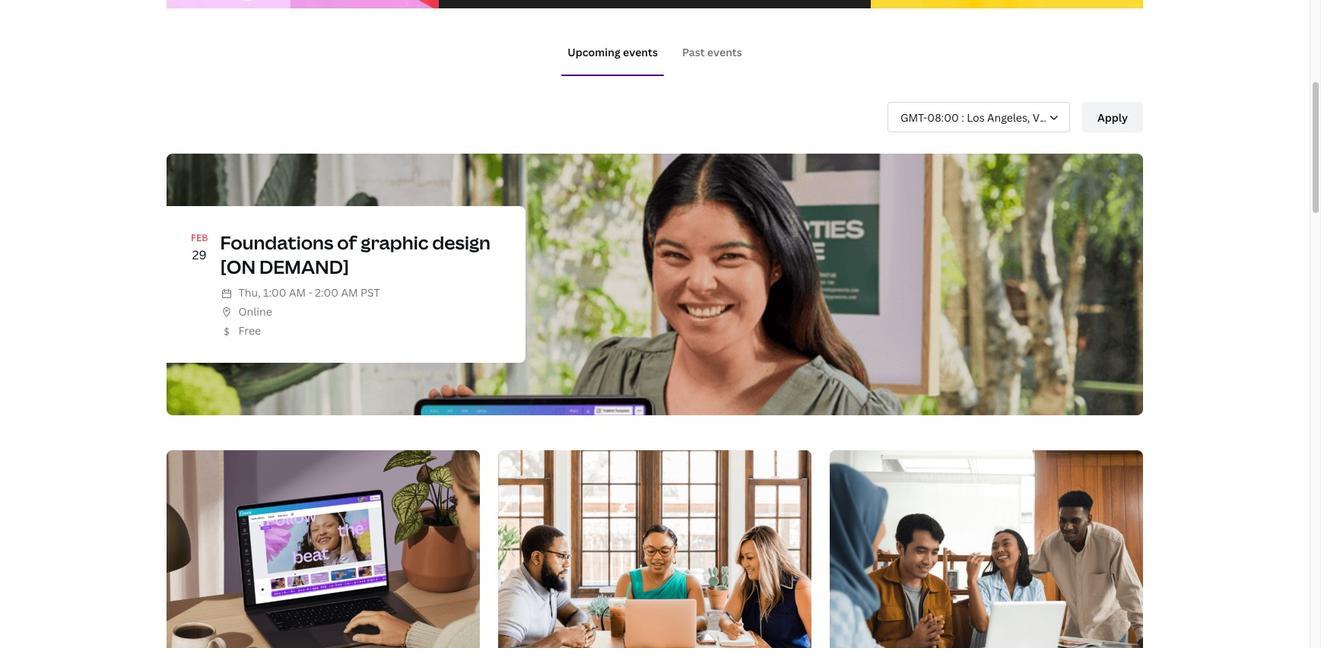 Task type: locate. For each thing, give the bounding box(es) containing it.
thu, 1:00 am - 2:00 am pst
[[239, 285, 380, 300]]

upcoming events
[[568, 45, 658, 59]]

[on
[[220, 254, 256, 279]]

los
[[967, 110, 985, 124]]

past
[[682, 45, 705, 59]]

past events link
[[682, 45, 742, 59]]

upcoming
[[568, 45, 621, 59]]

1 am from the left
[[289, 285, 306, 300]]

1 horizontal spatial events
[[707, 45, 742, 59]]

demand]
[[259, 254, 349, 279]]

events right 'past'
[[707, 45, 742, 59]]

1 horizontal spatial am
[[341, 285, 358, 300]]

am left the "pst"
[[341, 285, 358, 300]]

graphic
[[361, 230, 429, 255]]

am
[[289, 285, 306, 300], [341, 285, 358, 300]]

events
[[623, 45, 658, 59], [707, 45, 742, 59]]

1 events from the left
[[623, 45, 658, 59]]

tijuana
[[1092, 110, 1129, 124]]

design
[[432, 230, 491, 255]]

:
[[962, 110, 965, 124]]

0 horizontal spatial events
[[623, 45, 658, 59]]

past events
[[682, 45, 742, 59]]

gmt-
[[901, 110, 928, 124]]

events for past events
[[707, 45, 742, 59]]

2 events from the left
[[707, 45, 742, 59]]

events right upcoming
[[623, 45, 658, 59]]

0 horizontal spatial am
[[289, 285, 306, 300]]

am left - at the left top of the page
[[289, 285, 306, 300]]

-
[[308, 285, 313, 300]]

thu,
[[239, 285, 261, 300]]

feb 29
[[191, 232, 208, 263]]

vancouver,
[[1033, 110, 1089, 124]]



Task type: describe. For each thing, give the bounding box(es) containing it.
online
[[239, 304, 272, 319]]

foundations
[[220, 230, 334, 255]]

angeles,
[[988, 110, 1030, 124]]

of
[[337, 230, 357, 255]]

1:00
[[263, 285, 287, 300]]

pst
[[361, 285, 380, 300]]

2:00
[[315, 285, 339, 300]]

foundations of graphic design [on demand]
[[220, 230, 491, 279]]

events for upcoming events
[[623, 45, 658, 59]]

gmt-08:00 : los angeles, vancouver, tijuana
[[901, 110, 1129, 124]]

free
[[239, 323, 261, 338]]

29
[[192, 246, 207, 263]]

gmt-08:00 : los angeles, vancouver, tijuana button
[[888, 102, 1129, 132]]

2 am from the left
[[341, 285, 358, 300]]

feb
[[191, 232, 208, 244]]

08:00
[[928, 110, 959, 124]]



Task type: vqa. For each thing, say whether or not it's contained in the screenshot.
all in button
no



